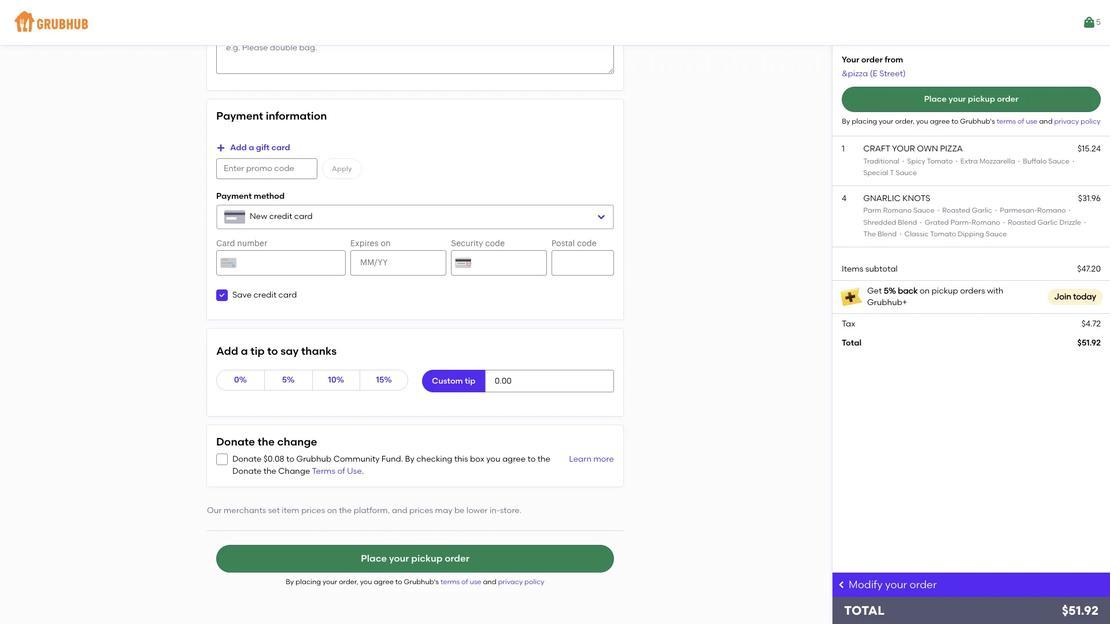 Task type: locate. For each thing, give the bounding box(es) containing it.
the left platform, on the left of page
[[339, 506, 352, 516]]

romano up dipping
[[972, 218, 1000, 227]]

0 vertical spatial terms
[[997, 117, 1016, 125]]

5%
[[884, 286, 896, 296], [282, 375, 295, 385]]

1 vertical spatial 5%
[[282, 375, 295, 385]]

0 vertical spatial pickup
[[968, 94, 995, 104]]

thanks
[[301, 345, 337, 358]]

payment up add a gift card button
[[216, 109, 263, 123]]

1 horizontal spatial you
[[486, 455, 500, 465]]

use
[[347, 466, 362, 476]]

1 horizontal spatial agree
[[502, 455, 526, 465]]

1 vertical spatial you
[[486, 455, 500, 465]]

modify
[[849, 579, 883, 591]]

sauce
[[1048, 157, 1070, 165], [896, 169, 917, 177], [913, 207, 935, 215], [986, 230, 1007, 238]]

romano up drizzle
[[1037, 207, 1066, 215]]

place your pickup order button for the top terms of use link
[[842, 87, 1101, 112]]

pickup for privacy policy link associated with left terms of use link
[[411, 554, 443, 564]]

0 vertical spatial of
[[1018, 117, 1024, 125]]

gnarlic knots
[[863, 194, 930, 204]]

add
[[230, 143, 247, 153], [216, 345, 238, 358]]

0 vertical spatial by placing your order, you agree to grubhub's terms of use and privacy policy
[[842, 117, 1101, 125]]

tomato down pizza
[[927, 157, 953, 165]]

1 vertical spatial donate
[[232, 455, 262, 465]]

0 vertical spatial privacy
[[1054, 117, 1079, 125]]

payment
[[216, 109, 263, 123], [216, 192, 252, 201]]

a
[[249, 143, 254, 153], [241, 345, 248, 358]]

tomato
[[927, 157, 953, 165], [930, 230, 956, 238]]

subtotal
[[865, 264, 898, 274]]

grubhub's
[[960, 117, 995, 125], [404, 578, 439, 587]]

0 horizontal spatial policy
[[524, 578, 544, 587]]

1 horizontal spatial by
[[405, 455, 415, 465]]

0 vertical spatial roasted
[[942, 207, 970, 215]]

merchants
[[224, 506, 266, 516]]

mozzarella
[[980, 157, 1015, 165]]

add up 0%
[[216, 345, 238, 358]]

card for new credit card
[[294, 212, 313, 222]]

the up $0.08
[[258, 436, 275, 449]]

total down modify
[[844, 604, 885, 618]]

romano down gnarlic knots
[[883, 207, 912, 215]]

credit for save
[[254, 290, 277, 300]]

and for left terms of use link
[[483, 578, 496, 587]]

policy for left terms of use link
[[524, 578, 544, 587]]

5 button
[[1082, 12, 1101, 33]]

pickup
[[968, 94, 995, 104], [932, 286, 958, 296], [411, 554, 443, 564]]

tip right custom
[[465, 376, 476, 386]]

0 vertical spatial placing
[[852, 117, 877, 125]]

a for gift
[[249, 143, 254, 153]]

5% down say
[[282, 375, 295, 385]]

0 vertical spatial garlic
[[972, 207, 992, 215]]

on inside on pickup orders with grubhub+
[[920, 286, 930, 296]]

credit
[[269, 212, 292, 222], [254, 290, 277, 300]]

2 horizontal spatial you
[[916, 117, 928, 125]]

credit for new
[[269, 212, 292, 222]]

0 vertical spatial and
[[1039, 117, 1053, 125]]

1 horizontal spatial garlic
[[1038, 218, 1058, 227]]

0 vertical spatial on
[[920, 286, 930, 296]]

grubhub
[[296, 455, 331, 465]]

buffalo
[[1023, 157, 1047, 165]]

order, for the top terms of use link
[[895, 117, 915, 125]]

card right save
[[278, 290, 297, 300]]

place up own
[[924, 94, 947, 104]]

0 vertical spatial place
[[924, 94, 947, 104]]

1 vertical spatial use
[[470, 578, 481, 587]]

terms
[[997, 117, 1016, 125], [441, 578, 460, 587]]

0 vertical spatial payment
[[216, 109, 263, 123]]

0 vertical spatial you
[[916, 117, 928, 125]]

1 horizontal spatial on
[[920, 286, 930, 296]]

1 vertical spatial by
[[405, 455, 415, 465]]

1 vertical spatial card
[[294, 212, 313, 222]]

privacy policy link
[[1054, 117, 1101, 125], [498, 578, 544, 587]]

tip left say
[[250, 345, 265, 358]]

∙ left classic
[[898, 230, 903, 238]]

1 vertical spatial terms
[[441, 578, 460, 587]]

add right svg icon
[[230, 143, 247, 153]]

∙ right buffalo
[[1071, 157, 1076, 165]]

place your pickup order button for left terms of use link
[[216, 545, 614, 573]]

2 vertical spatial card
[[278, 290, 297, 300]]

2 vertical spatial you
[[360, 578, 372, 587]]

of for the top terms of use link
[[1018, 117, 1024, 125]]

1 horizontal spatial and
[[483, 578, 496, 587]]

privacy policy link for left terms of use link
[[498, 578, 544, 587]]

1 horizontal spatial use
[[1026, 117, 1038, 125]]

0 horizontal spatial place
[[361, 554, 387, 564]]

classic
[[905, 230, 929, 238]]

1 horizontal spatial tip
[[465, 376, 476, 386]]

1 vertical spatial tomato
[[930, 230, 956, 238]]

card
[[272, 143, 290, 153], [294, 212, 313, 222], [278, 290, 297, 300]]

1 vertical spatial add
[[216, 345, 238, 358]]

1 payment from the top
[[216, 109, 263, 123]]

∙ down your
[[901, 157, 906, 165]]

craft your own pizza
[[863, 144, 963, 154]]

craft
[[863, 144, 890, 154]]

2 vertical spatial agree
[[374, 578, 394, 587]]

credit right save
[[254, 290, 277, 300]]

garlic left drizzle
[[1038, 218, 1058, 227]]

placing for the top terms of use link
[[852, 117, 877, 125]]

blend down shredded
[[878, 230, 897, 238]]

tip
[[250, 345, 265, 358], [465, 376, 476, 386]]

terms for left terms of use link
[[441, 578, 460, 587]]

1 vertical spatial blend
[[878, 230, 897, 238]]

Amount text field
[[485, 370, 614, 393]]

back
[[898, 286, 918, 296]]

and for the top terms of use link
[[1039, 117, 1053, 125]]

payment for payment information
[[216, 109, 263, 123]]

0 horizontal spatial tip
[[250, 345, 265, 358]]

place for the top terms of use link
[[924, 94, 947, 104]]

terms for the top terms of use link
[[997, 117, 1016, 125]]

1 vertical spatial place
[[361, 554, 387, 564]]

order inside the your order from &pizza (e street)
[[861, 55, 883, 65]]

∙ left parmesan-
[[994, 207, 998, 215]]

2 payment from the top
[[216, 192, 252, 201]]

1 horizontal spatial pickup
[[932, 286, 958, 296]]

a up 0%
[[241, 345, 248, 358]]

0 horizontal spatial use
[[470, 578, 481, 587]]

a left the gift at the top left
[[249, 143, 254, 153]]

donate for donate $0.08 to grubhub community fund.
[[232, 455, 262, 465]]

by checking this box you agree to the donate the change
[[232, 455, 550, 476]]

1 horizontal spatial terms
[[997, 117, 1016, 125]]

1 vertical spatial total
[[844, 604, 885, 618]]

5% inside button
[[282, 375, 295, 385]]

5% up "grubhub+"
[[884, 286, 896, 296]]

1 vertical spatial terms of use link
[[441, 578, 483, 587]]

you inside by checking this box you agree to the donate the change
[[486, 455, 500, 465]]

svg image
[[597, 212, 606, 222], [219, 292, 226, 299], [219, 456, 226, 463], [837, 581, 847, 590]]

0 vertical spatial credit
[[269, 212, 292, 222]]

placing
[[852, 117, 877, 125], [296, 578, 321, 587]]

$51.92
[[1078, 338, 1101, 348], [1062, 604, 1099, 618]]

15%
[[376, 375, 392, 385]]

the down $0.08
[[264, 466, 276, 476]]

1 vertical spatial roasted
[[1008, 218, 1036, 227]]

to
[[952, 117, 959, 125], [267, 345, 278, 358], [286, 455, 294, 465], [528, 455, 536, 465], [395, 578, 402, 587]]

custom
[[432, 376, 463, 386]]

total
[[842, 338, 862, 348], [844, 604, 885, 618]]

save
[[232, 290, 252, 300]]

by placing your order, you agree to grubhub's terms of use and privacy policy
[[842, 117, 1101, 125], [286, 578, 544, 587]]

0 horizontal spatial place your pickup order
[[361, 554, 469, 564]]

1 vertical spatial payment
[[216, 192, 252, 201]]

2 vertical spatial donate
[[232, 466, 262, 476]]

save credit card
[[232, 290, 297, 300]]

1 vertical spatial agree
[[502, 455, 526, 465]]

the
[[863, 230, 876, 238]]

1 vertical spatial placing
[[296, 578, 321, 587]]

0 horizontal spatial prices
[[301, 506, 325, 516]]

2 vertical spatial pickup
[[411, 554, 443, 564]]

payment up new
[[216, 192, 252, 201]]

0 horizontal spatial terms
[[441, 578, 460, 587]]

$15.24
[[1078, 144, 1101, 154]]

extra
[[961, 157, 978, 165]]

$15.24 traditional ∙ spicy tomato ∙ extra mozzarella ∙ buffalo sauce ∙ special t sauce
[[863, 144, 1101, 177]]

place your pickup order button down may
[[216, 545, 614, 573]]

placing for left terms of use link
[[296, 578, 321, 587]]

method
[[254, 192, 285, 201]]

roasted up parm- at the top of the page
[[942, 207, 970, 215]]

tomato down grated
[[930, 230, 956, 238]]

0 vertical spatial place your pickup order button
[[842, 87, 1101, 112]]

agree for left terms of use link
[[374, 578, 394, 587]]

apply
[[332, 165, 352, 173]]

our merchants set item prices on the platform, and prices may be lower in-store.
[[207, 506, 522, 516]]

add inside button
[[230, 143, 247, 153]]

terms
[[312, 466, 335, 476]]

&pizza (e street) link
[[842, 69, 906, 78]]

1 vertical spatial tip
[[465, 376, 476, 386]]

item
[[282, 506, 299, 516]]

2 horizontal spatial and
[[1039, 117, 1053, 125]]

2 vertical spatial of
[[461, 578, 468, 587]]

on left platform, on the left of page
[[327, 506, 337, 516]]

credit right new
[[269, 212, 292, 222]]

0 vertical spatial add
[[230, 143, 247, 153]]

prices
[[301, 506, 325, 516], [409, 506, 433, 516]]

1 horizontal spatial prices
[[409, 506, 433, 516]]

1 vertical spatial a
[[241, 345, 248, 358]]

terms of use link
[[997, 117, 1039, 125], [441, 578, 483, 587]]

romano
[[883, 207, 912, 215], [1037, 207, 1066, 215], [972, 218, 1000, 227]]

0 horizontal spatial terms of use link
[[441, 578, 483, 587]]

0 vertical spatial card
[[272, 143, 290, 153]]

∙ left extra
[[955, 157, 959, 165]]

garlic
[[972, 207, 992, 215], [1038, 218, 1058, 227]]

1 vertical spatial pickup
[[932, 286, 958, 296]]

0 horizontal spatial on
[[327, 506, 337, 516]]

1 vertical spatial privacy policy link
[[498, 578, 544, 587]]

0 vertical spatial donate
[[216, 436, 255, 449]]

main navigation navigation
[[0, 0, 1110, 45]]

order,
[[895, 117, 915, 125], [339, 578, 358, 587]]

blend up classic
[[898, 218, 917, 227]]

0 horizontal spatial grubhub's
[[404, 578, 439, 587]]

by placing your order, you agree to grubhub's terms of use and privacy policy for the top terms of use link
[[842, 117, 1101, 125]]

lower
[[467, 506, 488, 516]]

prices right item
[[301, 506, 325, 516]]

place down platform, on the left of page
[[361, 554, 387, 564]]

you
[[916, 117, 928, 125], [486, 455, 500, 465], [360, 578, 372, 587]]

total down tax
[[842, 338, 862, 348]]

1 vertical spatial place your pickup order button
[[216, 545, 614, 573]]

and
[[1039, 117, 1053, 125], [392, 506, 407, 516], [483, 578, 496, 587]]

policy for the top terms of use link
[[1081, 117, 1101, 125]]

place your pickup order button up pizza
[[842, 87, 1101, 112]]

1 horizontal spatial place
[[924, 94, 947, 104]]

drizzle
[[1060, 218, 1081, 227]]

payment method
[[216, 192, 285, 201]]

1 horizontal spatial 5%
[[884, 286, 896, 296]]

1 horizontal spatial by placing your order, you agree to grubhub's terms of use and privacy policy
[[842, 117, 1101, 125]]

1 vertical spatial by placing your order, you agree to grubhub's terms of use and privacy policy
[[286, 578, 544, 587]]

a inside button
[[249, 143, 254, 153]]

0 horizontal spatial a
[[241, 345, 248, 358]]

information
[[266, 109, 327, 123]]

card right the gift at the top left
[[272, 143, 290, 153]]

of for left terms of use link
[[461, 578, 468, 587]]

1 horizontal spatial privacy
[[1054, 117, 1079, 125]]

1 horizontal spatial roasted
[[1008, 218, 1036, 227]]

1 horizontal spatial order,
[[895, 117, 915, 125]]

the
[[258, 436, 275, 449], [538, 455, 550, 465], [264, 466, 276, 476], [339, 506, 352, 516]]

card right new
[[294, 212, 313, 222]]

roasted down parmesan-
[[1008, 218, 1036, 227]]

new credit card
[[250, 212, 313, 222]]

donate inside by checking this box you agree to the donate the change
[[232, 466, 262, 476]]

prices left may
[[409, 506, 433, 516]]

agree
[[930, 117, 950, 125], [502, 455, 526, 465], [374, 578, 394, 587]]

order
[[861, 55, 883, 65], [997, 94, 1019, 104], [445, 554, 469, 564], [910, 579, 937, 591]]

change
[[278, 466, 310, 476]]

shredded
[[863, 218, 896, 227]]

grubhub's for left terms of use link
[[404, 578, 439, 587]]

1 vertical spatial and
[[392, 506, 407, 516]]

parmesan-
[[1000, 207, 1037, 215]]

tomato inside '$31.96 parm romano sauce ∙ roasted garlic ∙ parmesan-romano ∙ shredded blend ∙ grated parm-romano ∙ roasted garlic drizzle ∙ the blend ∙ classic tomato dipping sauce'
[[930, 230, 956, 238]]

join today
[[1054, 292, 1096, 302]]

0 horizontal spatial agree
[[374, 578, 394, 587]]

2 horizontal spatial of
[[1018, 117, 1024, 125]]

0 horizontal spatial you
[[360, 578, 372, 587]]

0 vertical spatial policy
[[1081, 117, 1101, 125]]

place your pickup order down may
[[361, 554, 469, 564]]

∙
[[901, 157, 906, 165], [955, 157, 959, 165], [1017, 157, 1021, 165], [1071, 157, 1076, 165], [936, 207, 941, 215], [994, 207, 998, 215], [1068, 207, 1072, 215], [919, 218, 923, 227], [1002, 218, 1006, 227], [1083, 218, 1087, 227], [898, 230, 903, 238]]

2 vertical spatial by
[[286, 578, 294, 587]]

0 horizontal spatial by placing your order, you agree to grubhub's terms of use and privacy policy
[[286, 578, 544, 587]]

1 vertical spatial privacy
[[498, 578, 523, 587]]

grubhub's for the top terms of use link
[[960, 117, 995, 125]]

place your pickup order up pizza
[[924, 94, 1019, 104]]

subscription badge image
[[840, 286, 863, 309]]

use for left terms of use link
[[470, 578, 481, 587]]

1 horizontal spatial privacy policy link
[[1054, 117, 1101, 125]]

on right the back
[[920, 286, 930, 296]]

1 horizontal spatial place your pickup order
[[924, 94, 1019, 104]]

garlic up dipping
[[972, 207, 992, 215]]

spicy
[[907, 157, 925, 165]]



Task type: vqa. For each thing, say whether or not it's contained in the screenshot.
Payment Method
yes



Task type: describe. For each thing, give the bounding box(es) containing it.
terms of use .
[[312, 466, 364, 476]]

your
[[892, 144, 915, 154]]

street)
[[879, 69, 906, 78]]

get 5% back
[[867, 286, 918, 296]]

1 vertical spatial $51.92
[[1062, 604, 1099, 618]]

t
[[890, 169, 894, 177]]

new
[[250, 212, 267, 222]]

pizza
[[940, 144, 963, 154]]

Pickup instructions text field
[[216, 32, 614, 74]]

add for add a gift card
[[230, 143, 247, 153]]

community
[[333, 455, 380, 465]]

sauce right buffalo
[[1048, 157, 1070, 165]]

your order from &pizza (e street)
[[842, 55, 906, 78]]

donate the change
[[216, 436, 317, 449]]

privacy policy link for the top terms of use link
[[1054, 117, 1101, 125]]

5
[[1096, 17, 1101, 27]]

platform,
[[354, 506, 390, 516]]

in-
[[490, 506, 500, 516]]

tax
[[842, 319, 855, 329]]

on pickup orders with grubhub+
[[867, 286, 1004, 308]]

knots
[[903, 194, 930, 204]]

10% button
[[312, 370, 360, 391]]

items
[[842, 264, 864, 274]]

∙ left buffalo
[[1017, 157, 1021, 165]]

agree inside by checking this box you agree to the donate the change
[[502, 455, 526, 465]]

terms of use link
[[312, 466, 362, 476]]

card inside button
[[272, 143, 290, 153]]

1 vertical spatial place your pickup order
[[361, 554, 469, 564]]

2 prices from the left
[[409, 506, 433, 516]]

card for save credit card
[[278, 290, 297, 300]]

learn more link
[[566, 454, 614, 478]]

learn
[[569, 455, 592, 465]]

our
[[207, 506, 222, 516]]

payment information
[[216, 109, 327, 123]]

4
[[842, 194, 847, 204]]

$4.72
[[1082, 319, 1101, 329]]

10%
[[328, 375, 344, 385]]

Promo code text field
[[216, 159, 317, 179]]

checking
[[416, 455, 452, 465]]

a for tip
[[241, 345, 248, 358]]

donate for donate the change
[[216, 436, 255, 449]]

(e
[[870, 69, 877, 78]]

∙ up classic
[[919, 218, 923, 227]]

apply button
[[322, 159, 362, 179]]

0 horizontal spatial roasted
[[942, 207, 970, 215]]

∙ up grated
[[936, 207, 941, 215]]

0 horizontal spatial privacy
[[498, 578, 523, 587]]

set
[[268, 506, 280, 516]]

store.
[[500, 506, 522, 516]]

fund.
[[382, 455, 403, 465]]

0 vertical spatial blend
[[898, 218, 917, 227]]

pickup inside on pickup orders with grubhub+
[[932, 286, 958, 296]]

0 horizontal spatial by
[[286, 578, 294, 587]]

∙ up drizzle
[[1068, 207, 1072, 215]]

traditional
[[863, 157, 900, 165]]

modify your order
[[849, 579, 937, 591]]

add for add a tip to say thanks
[[216, 345, 238, 358]]

get
[[867, 286, 882, 296]]

0 vertical spatial place your pickup order
[[924, 94, 1019, 104]]

5% button
[[264, 370, 313, 391]]

to inside by checking this box you agree to the donate the change
[[528, 455, 536, 465]]

box
[[470, 455, 484, 465]]

$31.96
[[1078, 194, 1101, 204]]

the left learn
[[538, 455, 550, 465]]

custom tip button
[[422, 370, 486, 393]]

tomato inside $15.24 traditional ∙ spicy tomato ∙ extra mozzarella ∙ buffalo sauce ∙ special t sauce
[[927, 157, 953, 165]]

place for left terms of use link
[[361, 554, 387, 564]]

this
[[454, 455, 468, 465]]

may
[[435, 506, 452, 516]]

items subtotal
[[842, 264, 898, 274]]

0 horizontal spatial garlic
[[972, 207, 992, 215]]

1 prices from the left
[[301, 506, 325, 516]]

parm-
[[951, 218, 972, 227]]

by inside by checking this box you agree to the donate the change
[[405, 455, 415, 465]]

$47.20
[[1077, 264, 1101, 274]]

more
[[593, 455, 614, 465]]

1 vertical spatial garlic
[[1038, 218, 1058, 227]]

0 vertical spatial tip
[[250, 345, 265, 358]]

2 horizontal spatial romano
[[1037, 207, 1066, 215]]

add a tip to say thanks
[[216, 345, 337, 358]]

change
[[277, 436, 317, 449]]

0 vertical spatial terms of use link
[[997, 117, 1039, 125]]

svg image
[[216, 144, 226, 153]]

own
[[917, 144, 938, 154]]

sauce down knots at the top of page
[[913, 207, 935, 215]]

today
[[1073, 292, 1096, 302]]

$31.96 parm romano sauce ∙ roasted garlic ∙ parmesan-romano ∙ shredded blend ∙ grated parm-romano ∙ roasted garlic drizzle ∙ the blend ∙ classic tomato dipping sauce
[[863, 194, 1101, 238]]

&pizza
[[842, 69, 868, 78]]

1
[[842, 144, 845, 154]]

0 horizontal spatial romano
[[883, 207, 912, 215]]

custom tip
[[432, 376, 476, 386]]

join
[[1054, 292, 1071, 302]]

pickup for privacy policy link corresponding to the top terms of use link
[[968, 94, 995, 104]]

you for the top terms of use link
[[916, 117, 928, 125]]

0 horizontal spatial of
[[337, 466, 345, 476]]

sauce right dipping
[[986, 230, 1007, 238]]

$0.08
[[264, 455, 284, 465]]

payment for payment method
[[216, 192, 252, 201]]

parm
[[863, 207, 882, 215]]

grubhub+
[[867, 298, 907, 308]]

grated
[[925, 218, 949, 227]]

0% button
[[216, 370, 265, 391]]

use for the top terms of use link
[[1026, 117, 1038, 125]]

you for left terms of use link
[[360, 578, 372, 587]]

0 vertical spatial 5%
[[884, 286, 896, 296]]

special
[[863, 169, 888, 177]]

from
[[885, 55, 903, 65]]

tip inside button
[[465, 376, 476, 386]]

2 horizontal spatial by
[[842, 117, 850, 125]]

∙ down parmesan-
[[1002, 218, 1006, 227]]

donate $0.08 to grubhub community fund.
[[232, 455, 405, 465]]

1 horizontal spatial romano
[[972, 218, 1000, 227]]

0 vertical spatial total
[[842, 338, 862, 348]]

agree for the top terms of use link
[[930, 117, 950, 125]]

orders
[[960, 286, 985, 296]]

0%
[[234, 375, 247, 385]]

0 vertical spatial $51.92
[[1078, 338, 1101, 348]]

order, for left terms of use link
[[339, 578, 358, 587]]

be
[[454, 506, 465, 516]]

add a gift card
[[230, 143, 290, 153]]

.
[[362, 466, 364, 476]]

by placing your order, you agree to grubhub's terms of use and privacy policy for left terms of use link
[[286, 578, 544, 587]]

dipping
[[958, 230, 984, 238]]

∙ right drizzle
[[1083, 218, 1087, 227]]

sauce right t
[[896, 169, 917, 177]]

gnarlic
[[863, 194, 901, 204]]



